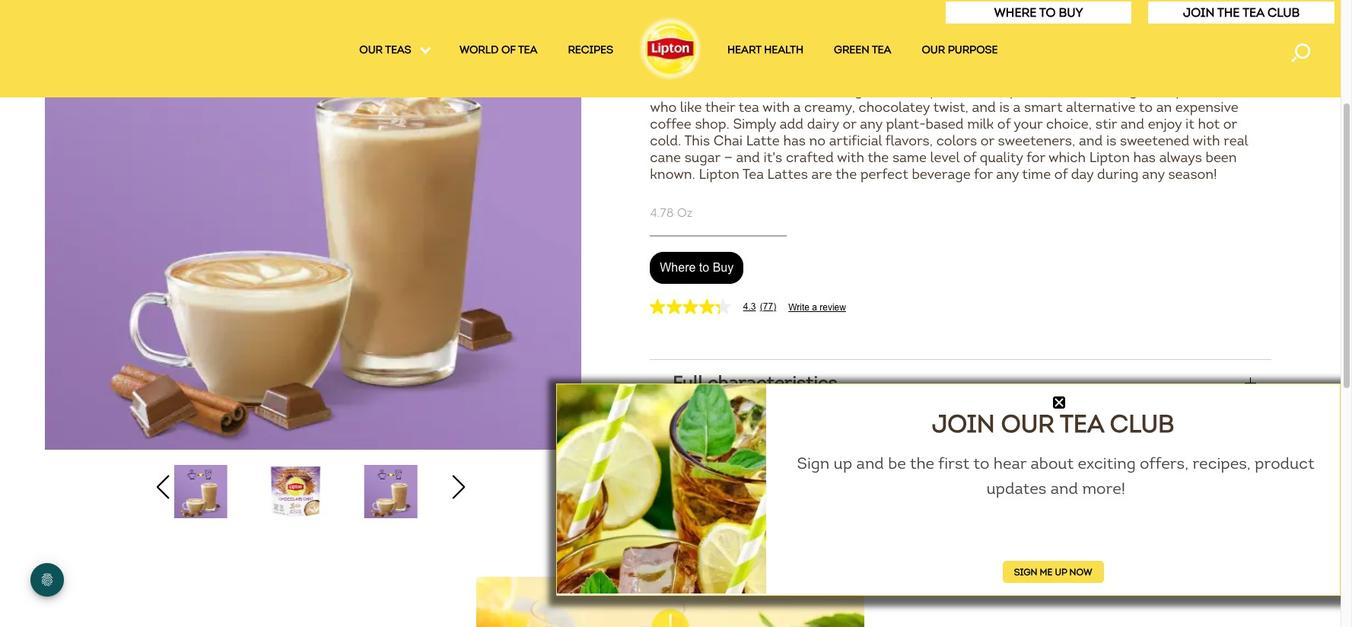 Task type: vqa. For each thing, say whether or not it's contained in the screenshot.
Hot Tea Recipes
no



Task type: describe. For each thing, give the bounding box(es) containing it.
world of tea
[[459, 43, 538, 56]]

sign up and be the first to hear about exciting offers, recipes, product updates and more!
[[797, 453, 1315, 498]]

your
[[1014, 116, 1043, 132]]

2 horizontal spatial latte
[[1068, 82, 1101, 99]]

lipton down conveniently
[[999, 82, 1040, 99]]

1 vertical spatial flavors,
[[885, 132, 933, 149]]

026e8 image
[[1053, 396, 1066, 409]]

lipton orange and basil fancy iced tea recipe image
[[476, 576, 865, 627]]

the inside sign up and be the first to hear about exciting offers, recipes, product updates and more!
[[910, 453, 935, 473]]

me
[[1040, 566, 1053, 577]]

are
[[812, 166, 832, 183]]

tea right "—"
[[743, 166, 764, 183]]

out
[[725, 32, 747, 49]]

price?
[[1212, 32, 1252, 49]]

simply
[[733, 116, 776, 132]]

0 horizontal spatial of
[[963, 149, 976, 166]]

where to buy link
[[994, 5, 1083, 20]]

love
[[650, 32, 680, 49]]

to right the 'want'
[[687, 49, 701, 65]]

with down ultimate
[[763, 99, 790, 116]]

0 horizontal spatial for
[[974, 166, 993, 183]]

day
[[1071, 166, 1094, 183]]

where to buy button
[[650, 252, 744, 284]]

signup image
[[557, 384, 767, 593]]

write a review
[[788, 302, 846, 313]]

purpose
[[948, 43, 998, 56]]

combines
[[1194, 65, 1256, 82]]

lipton right known.
[[699, 166, 739, 183]]

sign
[[797, 453, 830, 473]]

sign me up now
[[1014, 566, 1092, 577]]

in
[[960, 65, 972, 82]]

always
[[1159, 149, 1202, 166]]

offers,
[[1140, 453, 1189, 473]]

health
[[764, 43, 804, 56]]

about
[[1031, 453, 1074, 473]]

is up the stir
[[1105, 82, 1115, 99]]

quality
[[980, 149, 1023, 166]]

like
[[680, 99, 702, 116]]

1 horizontal spatial chai
[[1234, 49, 1263, 65]]

real
[[1224, 132, 1248, 149]]

teas
[[385, 43, 411, 56]]

buy
[[713, 261, 734, 274]]

0 horizontal spatial latte
[[650, 65, 684, 82]]

tea for of
[[518, 43, 538, 56]]

coffee
[[650, 116, 692, 132]]

home?
[[1073, 49, 1116, 65]]

heart health
[[728, 43, 804, 56]]

heart health link
[[728, 43, 804, 62]]

join the tea club link
[[1183, 5, 1300, 20]]

join our tea club
[[932, 409, 1175, 439]]

their
[[705, 99, 735, 116]]

world
[[459, 43, 499, 56]]

cane
[[650, 149, 681, 166]]

reviews link
[[673, 432, 742, 454]]

1 horizontal spatial creamy,
[[1002, 65, 1053, 82]]

with left real
[[1193, 132, 1220, 149]]

to left the pay
[[1030, 32, 1044, 49]]

choice,
[[1046, 116, 1092, 132]]

more!
[[1082, 478, 1125, 498]]

recipes
[[568, 43, 613, 56]]

0 horizontal spatial tea
[[688, 82, 708, 99]]

sign me up now link
[[1003, 561, 1104, 583]]

want
[[650, 49, 684, 65]]

sign
[[1014, 566, 1038, 577]]

crafted
[[786, 149, 834, 166]]

dairy
[[807, 116, 839, 132]]

sugar
[[685, 149, 721, 166]]

the right are
[[836, 166, 857, 183]]

is right black
[[687, 65, 697, 82]]

twist,
[[933, 99, 969, 116]]

2 horizontal spatial tea
[[1140, 65, 1160, 82]]

1 horizontal spatial latte
[[746, 132, 780, 149]]

the left same
[[868, 149, 889, 166]]

updates
[[987, 478, 1047, 498]]

rejuvenating
[[1057, 65, 1136, 82]]

2 horizontal spatial for
[[1212, 82, 1231, 99]]

create
[[705, 49, 746, 65]]

enjoy
[[1148, 116, 1182, 132]]

an
[[1156, 99, 1172, 116]]

with right are
[[837, 149, 864, 166]]

indulge
[[908, 65, 957, 82]]

is up during
[[1106, 132, 1117, 149]]

0 horizontal spatial creamy,
[[804, 99, 855, 116]]

is left your
[[1000, 99, 1010, 116]]

world of tea link
[[459, 43, 538, 62]]

questions and answers link
[[673, 492, 875, 514]]

2 horizontal spatial or
[[1224, 116, 1237, 132]]

where
[[994, 5, 1037, 20]]

4.78
[[650, 205, 674, 220]]

chocolate
[[1163, 49, 1230, 65]]

time
[[1022, 166, 1051, 183]]

all.
[[886, 65, 904, 82]]

spices.
[[923, 82, 967, 99]]

4.78 oz
[[650, 205, 693, 220]]

the right the pay
[[1073, 32, 1094, 49]]

club
[[1268, 5, 1300, 20]]

organic
[[841, 82, 889, 99]]

where to buy
[[660, 261, 734, 274]]

that
[[1164, 65, 1191, 82]]

1 horizontal spatial of
[[998, 116, 1011, 132]]

join
[[1183, 5, 1215, 20]]

where to buy button
[[945, 1, 1133, 24]]

level
[[930, 149, 960, 166]]

open privacy settings image
[[30, 563, 64, 597]]

oz
[[677, 205, 693, 220]]

plant-
[[886, 116, 926, 132]]

write
[[788, 302, 810, 313]]

tea inside button
[[1243, 5, 1265, 20]]

to left an
[[1139, 99, 1153, 116]]

cold.
[[650, 132, 681, 149]]

first
[[938, 453, 970, 473]]

cocoa
[[771, 82, 810, 99]]

now
[[1070, 566, 1092, 577]]

to inside button
[[699, 261, 709, 274]]

green
[[834, 43, 870, 56]]

the up their
[[701, 65, 722, 82]]



Task type: locate. For each thing, give the bounding box(es) containing it.
smart
[[1024, 99, 1063, 116]]

characteristics
[[708, 371, 838, 394]]

chai down their
[[714, 132, 743, 149]]

tea up exciting
[[1060, 409, 1104, 439]]

based
[[926, 116, 964, 132]]

it's
[[764, 149, 783, 166]]

flavors,
[[882, 32, 930, 49], [885, 132, 933, 149]]

beverage
[[912, 166, 971, 183]]

creamy, up smart
[[1002, 65, 1053, 82]]

of right level
[[963, 149, 976, 166]]

0 horizontal spatial any
[[860, 116, 883, 132]]

has left the no
[[783, 132, 806, 149]]

navigation
[[0, 43, 1341, 62]]

0 horizontal spatial has
[[783, 132, 806, 149]]

lipton
[[1119, 49, 1160, 65], [999, 82, 1040, 99], [1089, 149, 1130, 166], [699, 166, 739, 183]]

lipton down the stir
[[1089, 149, 1130, 166]]

1 vertical spatial chai
[[714, 132, 743, 149]]

tea right the
[[1243, 5, 1265, 20]]

answers
[[802, 492, 875, 514]]

style left latte
[[814, 32, 845, 49]]

our
[[359, 43, 383, 56]]

stir
[[1096, 116, 1117, 132]]

conveniently
[[971, 49, 1053, 65]]

1 horizontal spatial this
[[970, 82, 996, 99]]

the right the be
[[910, 453, 935, 473]]

full
[[673, 371, 703, 394]]

0 horizontal spatial our
[[922, 43, 945, 56]]

latte down love
[[650, 65, 684, 82]]

to
[[1030, 32, 1044, 49], [687, 49, 701, 65], [832, 65, 846, 82], [1139, 99, 1153, 116], [699, 261, 709, 274], [973, 453, 990, 473]]

1 horizontal spatial has
[[1134, 149, 1156, 166]]

or right colors
[[981, 132, 995, 149]]

1 horizontal spatial for
[[1026, 149, 1045, 166]]

tea inside navigation
[[872, 43, 891, 56]]

has left always
[[1134, 149, 1156, 166]]

up
[[1055, 566, 1067, 577]]

expensive
[[1176, 99, 1239, 116]]

tea up all.
[[872, 43, 891, 56]]

perfect
[[860, 166, 908, 183]]

or right hot
[[1224, 116, 1237, 132]]

1 vertical spatial tea
[[1060, 409, 1104, 439]]

navigation containing our teas
[[0, 43, 1341, 62]]

0 horizontal spatial this
[[684, 132, 710, 149]]

tea right black
[[688, 82, 708, 99]]

style up cocoa
[[795, 49, 827, 65]]

for left those
[[1212, 82, 1231, 99]]

tea left that
[[1140, 65, 1160, 82]]

review
[[820, 302, 846, 313]]

club
[[1110, 409, 1175, 439]]

cafe-
[[780, 32, 814, 49], [761, 49, 795, 65]]

latte right "—"
[[746, 132, 780, 149]]

for right level
[[974, 166, 993, 183]]

black
[[650, 82, 684, 99]]

buy
[[1059, 5, 1083, 20]]

the
[[1073, 32, 1094, 49], [701, 65, 722, 82], [868, 149, 889, 166], [836, 166, 857, 183], [910, 453, 935, 473]]

tea for our
[[1060, 409, 1104, 439]]

chai
[[1234, 49, 1263, 65], [714, 132, 743, 149]]

season!
[[1168, 166, 1217, 183]]

or right dairy
[[843, 116, 856, 132]]

1 horizontal spatial our
[[1001, 409, 1055, 439]]

any down sweetened
[[1142, 166, 1165, 183]]

want
[[995, 32, 1026, 49]]

shop.
[[695, 116, 730, 132]]

but
[[933, 32, 955, 49]]

our
[[922, 43, 945, 56], [1001, 409, 1055, 439]]

trying
[[683, 32, 721, 49]]

0 vertical spatial chai
[[1234, 49, 1263, 65]]

0 vertical spatial flavors,
[[882, 32, 930, 49]]

2 horizontal spatial of
[[1055, 166, 1068, 183]]

it
[[1186, 116, 1195, 132]]

sweeteners,
[[998, 132, 1075, 149]]

our up hear
[[1001, 409, 1055, 439]]

chocolatey
[[859, 99, 930, 116]]

0 vertical spatial our
[[922, 43, 945, 56]]

1 vertical spatial our
[[1001, 409, 1055, 439]]

for left which at the top
[[1026, 149, 1045, 166]]

0 vertical spatial this
[[970, 82, 996, 99]]

this up milk
[[970, 82, 996, 99]]

green tea link
[[834, 43, 891, 62]]

to inside sign up and be the first to hear about exciting offers, recipes, product updates and more!
[[973, 453, 990, 473]]

is
[[687, 65, 697, 82], [1105, 82, 1115, 99], [1000, 99, 1010, 116], [1106, 132, 1117, 149]]

with left rich
[[712, 82, 739, 99]]

of left day
[[1055, 166, 1068, 183]]

latte down home?
[[1068, 82, 1101, 99]]

tea
[[518, 43, 538, 56], [1060, 409, 1104, 439]]

0 vertical spatial tea
[[518, 43, 538, 56]]

artificial
[[829, 132, 882, 149]]

colors
[[937, 132, 977, 149]]

lipton up great
[[1119, 49, 1160, 65]]

up
[[834, 453, 852, 473]]

to left buy
[[699, 261, 709, 274]]

our purpose
[[922, 43, 998, 56]]

recipes link
[[568, 43, 613, 62]]

flavors, up all.
[[882, 32, 930, 49]]

chai up those
[[1234, 49, 1263, 65]]

0 horizontal spatial or
[[843, 116, 856, 132]]

a
[[750, 49, 757, 65], [1119, 82, 1126, 99], [793, 99, 801, 116], [1013, 99, 1021, 116], [812, 302, 817, 313]]

option
[[1167, 82, 1209, 99]]

alternative
[[1066, 99, 1136, 116]]

full characteristics link
[[673, 371, 838, 394]]

heart
[[728, 43, 761, 56]]

exciting
[[1078, 453, 1136, 473]]

join
[[932, 409, 995, 439]]

1 vertical spatial this
[[684, 132, 710, 149]]

them
[[849, 65, 883, 82]]

where to buy
[[994, 5, 1083, 20]]

product
[[1255, 453, 1315, 473]]

0 vertical spatial creamy,
[[1002, 65, 1053, 82]]

love trying out new cafe-style latte flavors, but don't want to pay the high coffeehouse price? want to create a cafe-style experience easily and conveniently at home? lipton chocolate chai latte is the ultimate answer to them all. indulge in this creamy, rejuvenating tea that combines black tea with rich cocoa and organic chai spices. this lipton tea latte is a great option for those who like their tea with a creamy, chocolatey twist, and is a smart alternative to an expensive coffee shop. simply add dairy or any plant-based milk of your choice, stir and enjoy it hot or cold. this chai latte has no artificial flavors, colors or sweeteners, and is sweetened with real cane sugar — and it's crafted with the same level of quality for which lipton has always been known. lipton tea lattes are the perfect beverage for any time of day during any season!
[[650, 32, 1271, 183]]

creamy, up the no
[[804, 99, 855, 116]]

0 horizontal spatial chai
[[714, 132, 743, 149]]

our up the indulge
[[922, 43, 945, 56]]

to left them
[[832, 65, 846, 82]]

sweetened
[[1120, 132, 1190, 149]]

of
[[998, 116, 1011, 132], [963, 149, 976, 166], [1055, 166, 1068, 183]]

0 horizontal spatial tea
[[518, 43, 538, 56]]

4.3 (77)
[[743, 302, 776, 312]]

with
[[712, 82, 739, 99], [763, 99, 790, 116], [1193, 132, 1220, 149], [837, 149, 864, 166]]

experience
[[830, 49, 900, 65]]

tea
[[1243, 5, 1265, 20], [872, 43, 891, 56], [1043, 82, 1064, 99], [743, 166, 764, 183]]

1 horizontal spatial tea
[[1060, 409, 1104, 439]]

our teas
[[359, 43, 414, 56]]

style
[[814, 32, 845, 49], [795, 49, 827, 65]]

tea right of
[[518, 43, 538, 56]]

great
[[1130, 82, 1164, 99]]

for
[[1212, 82, 1231, 99], [1026, 149, 1045, 166], [974, 166, 993, 183]]

1 horizontal spatial or
[[981, 132, 995, 149]]

add
[[780, 116, 804, 132]]

questions and answers
[[673, 492, 875, 514]]

any down organic
[[860, 116, 883, 132]]

flavors, down chocolatey
[[885, 132, 933, 149]]

or
[[843, 116, 856, 132], [1224, 116, 1237, 132], [981, 132, 995, 149]]

rich
[[742, 82, 767, 99]]

1 horizontal spatial tea
[[739, 99, 759, 116]]

(77)
[[760, 302, 776, 312]]

creamy,
[[1002, 65, 1053, 82], [804, 99, 855, 116]]

of right milk
[[998, 116, 1011, 132]]

this
[[975, 65, 999, 82]]

4.3
[[743, 302, 756, 312]]

this right cold.
[[684, 132, 710, 149]]

any left time
[[996, 166, 1019, 183]]

to right the first
[[973, 453, 990, 473]]

recipes,
[[1193, 453, 1251, 473]]

article icon image
[[651, 608, 689, 627]]

1 vertical spatial creamy,
[[804, 99, 855, 116]]

tea right their
[[739, 99, 759, 116]]

2 horizontal spatial any
[[1142, 166, 1165, 183]]

this
[[970, 82, 996, 99], [684, 132, 710, 149]]

1 horizontal spatial any
[[996, 166, 1019, 183]]

tea down at
[[1043, 82, 1064, 99]]

lipton site logo image
[[636, 14, 705, 82]]

chai
[[893, 82, 919, 99]]



